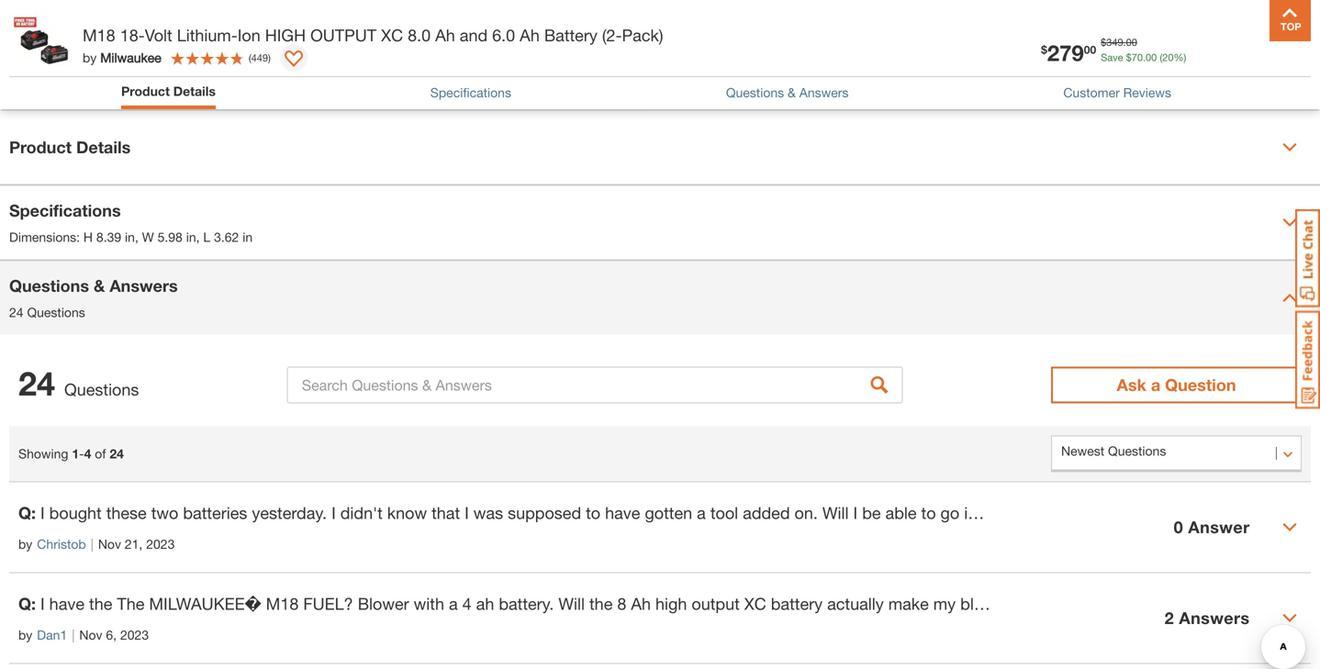 Task type: describe. For each thing, give the bounding box(es) containing it.
1 vertical spatial of
[[95, 446, 106, 462]]

blower
[[961, 594, 1011, 614]]

q: i have the the milwaukee� m18 fuel? blower with a 4 ah battery.   will the 8 ah high output xc  battery actually make my blower have 50% more power and run 60% longe
[[18, 594, 1321, 614]]

1 vertical spatial a
[[697, 503, 706, 523]]

0 vertical spatial details
[[173, 84, 216, 99]]

0 horizontal spatial have
[[49, 594, 85, 614]]

6.0
[[492, 25, 515, 45]]

batteries
[[183, 503, 247, 523]]

output
[[692, 594, 740, 614]]

caret image for longe
[[1283, 611, 1298, 626]]

24 inside questions & answers 24 questions
[[9, 305, 23, 320]]

2 to from the left
[[922, 503, 936, 523]]

8
[[617, 594, 627, 614]]

0 vertical spatial my
[[1017, 503, 1039, 523]]

milwaukee
[[100, 50, 161, 65]]

0
[[1174, 518, 1184, 537]]

questions & answers
[[726, 85, 849, 100]]

or
[[1064, 45, 1081, 65]]

q: for q: i have the the milwaukee� m18 fuel? blower with a 4 ah battery.   will the 8 ah high output xc  battery actually make my blower have 50% more power and run 60% longe
[[18, 594, 36, 614]]

3.62
[[214, 230, 239, 245]]

q: for q: i bought these two batteries yesterday. i didn't know that i was supposed to have gotten a tool added on. will i be able to go in with my receipt and retrieving tool?
[[18, 503, 36, 523]]

feedback link image
[[1296, 310, 1321, 410]]

didn't
[[340, 503, 383, 523]]

ask
[[1117, 375, 1147, 395]]

0 answer
[[1174, 518, 1250, 537]]

supposed
[[508, 503, 581, 523]]

1 return from the left
[[833, 69, 872, 85]]

i left bought
[[40, 503, 45, 523]]

bought
[[49, 503, 102, 523]]

1 vertical spatial 24
[[18, 364, 55, 403]]

6,
[[106, 628, 117, 643]]

0 vertical spatial by
[[83, 50, 97, 65]]

1 the from the left
[[89, 594, 112, 614]]

1 caret image from the top
[[1283, 291, 1298, 305]]

in
[[998, 45, 1013, 65]]

dan1 button
[[37, 626, 67, 645]]

by christob | nov 21, 2023
[[18, 537, 175, 552]]

1 vertical spatial will
[[559, 594, 585, 614]]

questions inside 24 questions
[[64, 380, 139, 400]]

2 answers
[[1165, 608, 1250, 628]]

longe
[[1288, 594, 1321, 614]]

1 to from the left
[[586, 503, 601, 523]]

1 vertical spatial and
[[1099, 503, 1127, 523]]

reviews
[[1124, 85, 1172, 100]]

2 caret image from the top
[[1283, 215, 1298, 230]]

be
[[863, 503, 881, 523]]

top button
[[1270, 0, 1311, 41]]

0 horizontal spatial $
[[1041, 43, 1048, 56]]

2023 for the
[[120, 628, 149, 643]]

2 vertical spatial 24
[[110, 446, 124, 462]]

pack)
[[622, 25, 664, 45]]

online
[[1085, 45, 1136, 65]]

gotten
[[645, 503, 693, 523]]

go
[[941, 503, 960, 523]]

high
[[265, 25, 306, 45]]

)
[[268, 52, 271, 64]]

dimensions:
[[9, 230, 80, 245]]

50%
[[1055, 594, 1090, 614]]

0 vertical spatial will
[[823, 503, 849, 523]]

that
[[432, 503, 460, 523]]

1 vertical spatial .
[[1143, 51, 1146, 63]]

returns
[[931, 45, 994, 65]]

nov for the
[[79, 628, 102, 643]]

5.98
[[158, 230, 183, 245]]

receipt
[[1044, 503, 1095, 523]]

the
[[117, 594, 145, 614]]

answers inside the questions element
[[1180, 608, 1250, 628]]

& for free & easy returns in store or online
[[873, 45, 884, 65]]

in left l
[[186, 230, 196, 245]]

1 vertical spatial product details
[[9, 137, 131, 157]]

free & easy returns in store or online return this item within 90 days of purchase. read return policy
[[833, 45, 1202, 85]]

0 vertical spatial .
[[1124, 36, 1127, 48]]

showing 1 - 4 of 24
[[18, 446, 124, 462]]

purchase.
[[1030, 69, 1087, 85]]

0 horizontal spatial details
[[76, 137, 131, 157]]

these
[[106, 503, 147, 523]]

279
[[1048, 39, 1084, 66]]

output
[[310, 25, 377, 45]]

volt
[[145, 25, 172, 45]]

0 horizontal spatial 00
[[1084, 43, 1097, 56]]

was
[[474, 503, 503, 523]]

m18 inside the questions element
[[266, 594, 299, 614]]

within
[[928, 69, 962, 85]]

policy
[[1168, 69, 1202, 85]]

icon image
[[790, 53, 820, 76]]

able
[[886, 503, 917, 523]]

make
[[889, 594, 929, 614]]

by for bought
[[18, 537, 32, 552]]

i left didn't
[[332, 503, 336, 523]]

dan1
[[37, 628, 67, 643]]

live chat image
[[1296, 209, 1321, 308]]

battery
[[771, 594, 823, 614]]

ask a question button
[[1052, 367, 1302, 404]]

answer
[[1189, 518, 1250, 537]]

0 vertical spatial and
[[460, 25, 488, 45]]

ask a question
[[1117, 375, 1237, 395]]

two
[[151, 503, 179, 523]]

tool?
[[1204, 503, 1241, 523]]

added
[[743, 503, 790, 523]]

8.39
[[96, 230, 121, 245]]

1 horizontal spatial have
[[605, 503, 641, 523]]

| for bought
[[91, 537, 94, 552]]

2
[[1165, 608, 1175, 628]]

nov for these
[[98, 537, 121, 552]]

i right that
[[465, 503, 469, 523]]

store
[[1017, 45, 1060, 65]]

fuel?
[[303, 594, 353, 614]]

449
[[251, 52, 268, 64]]

free
[[833, 45, 868, 65]]

know
[[387, 503, 427, 523]]

easy
[[889, 45, 926, 65]]

christob button
[[37, 535, 86, 554]]

days
[[983, 69, 1012, 85]]

( 449 )
[[249, 52, 271, 64]]

customer reviews
[[1064, 85, 1172, 100]]

lithium-
[[177, 25, 238, 45]]

specifications for specifications dimensions: h 8.39 in , w 5.98 in , l 3.62 in
[[9, 201, 121, 220]]

& for questions & answers
[[94, 276, 105, 296]]

ion
[[238, 25, 261, 45]]

q: i bought these two batteries yesterday. i didn't know that i was supposed to have gotten a tool added on. will i be able to go in with my receipt and retrieving tool?
[[18, 503, 1241, 523]]

60%
[[1249, 594, 1283, 614]]

more
[[1095, 594, 1132, 614]]

m18 18-volt lithium-ion high output xc 8.0 ah and 6.0 ah battery (2-pack)
[[83, 25, 664, 45]]



Task type: vqa. For each thing, say whether or not it's contained in the screenshot.
the left and
yes



Task type: locate. For each thing, give the bounding box(es) containing it.
tool
[[711, 503, 739, 523]]

0 vertical spatial answers
[[800, 85, 849, 100]]

questions element
[[9, 482, 1321, 669]]

24
[[9, 305, 23, 320], [18, 364, 55, 403], [110, 446, 124, 462]]

0 vertical spatial nov
[[98, 537, 121, 552]]

a right "ask"
[[1151, 375, 1161, 395]]

( left )
[[249, 52, 251, 64]]

0 horizontal spatial &
[[94, 276, 105, 296]]

answers down icon
[[800, 85, 849, 100]]

$ right save
[[1126, 51, 1132, 63]]

1 vertical spatial caret image
[[1283, 215, 1298, 230]]

customer reviews button
[[1064, 83, 1172, 102], [1064, 83, 1172, 102]]

0 vertical spatial a
[[1151, 375, 1161, 395]]

a left ah
[[449, 594, 458, 614]]

2023 right the 21,
[[146, 537, 175, 552]]

0 horizontal spatial to
[[586, 503, 601, 523]]

0 horizontal spatial m18
[[83, 25, 115, 45]]

1 vertical spatial &
[[788, 85, 796, 100]]

1 vertical spatial xc
[[745, 594, 767, 614]]

2 , from the left
[[196, 230, 200, 245]]

70
[[1132, 51, 1143, 63]]

0 vertical spatial 2023
[[146, 537, 175, 552]]

21,
[[125, 537, 143, 552]]

4 inside the questions element
[[463, 594, 472, 614]]

1 horizontal spatial the
[[590, 594, 613, 614]]

xc right output
[[745, 594, 767, 614]]

read return policy link
[[1092, 68, 1202, 87]]

specifications button
[[431, 83, 511, 102], [431, 83, 511, 102]]

product details down milwaukee at the left top of page
[[121, 84, 216, 99]]

of right days
[[1016, 69, 1027, 85]]

2 vertical spatial caret image
[[1283, 611, 1298, 626]]

0 vertical spatial specifications
[[431, 85, 511, 100]]

to left go
[[922, 503, 936, 523]]

0 horizontal spatial ,
[[135, 230, 139, 245]]

$
[[1101, 36, 1107, 48], [1041, 43, 1048, 56], [1126, 51, 1132, 63]]

0 vertical spatial 24
[[9, 305, 23, 320]]

answers down the w
[[110, 276, 178, 296]]

this
[[876, 69, 896, 85]]

product up dimensions:
[[9, 137, 72, 157]]

1 caret image from the top
[[1283, 140, 1298, 155]]

details down lithium-
[[173, 84, 216, 99]]

caret image for tool?
[[1283, 520, 1298, 535]]

24 down dimensions:
[[9, 305, 23, 320]]

ah inside the questions element
[[631, 594, 651, 614]]

specifications down 6.0
[[431, 85, 511, 100]]

1 vertical spatial nov
[[79, 628, 102, 643]]

to right supposed on the left
[[586, 503, 601, 523]]

the left the
[[89, 594, 112, 614]]

& down icon
[[788, 85, 796, 100]]

and right "receipt"
[[1099, 503, 1127, 523]]

have
[[605, 503, 641, 523], [49, 594, 85, 614], [1015, 594, 1050, 614]]

0 horizontal spatial 4
[[84, 446, 91, 462]]

ah
[[435, 25, 455, 45], [520, 25, 540, 45], [631, 594, 651, 614]]

| for have
[[72, 628, 75, 643]]

0 horizontal spatial specifications
[[9, 201, 121, 220]]

answers
[[800, 85, 849, 100], [110, 276, 178, 296], [1180, 608, 1250, 628]]

0 horizontal spatial return
[[833, 69, 872, 85]]

& inside free & easy returns in store or online return this item within 90 days of purchase. read return policy
[[873, 45, 884, 65]]

caret image right run
[[1283, 611, 1298, 626]]

in right 3.62
[[243, 230, 253, 245]]

and left 6.0
[[460, 25, 488, 45]]

Search Questions & Answers text field
[[287, 367, 903, 404]]

m18 up by milwaukee
[[83, 25, 115, 45]]

0 horizontal spatial ah
[[435, 25, 455, 45]]

2 vertical spatial and
[[1188, 594, 1215, 614]]

1 vertical spatial |
[[72, 628, 75, 643]]

my
[[1017, 503, 1039, 523], [934, 594, 956, 614]]

2 vertical spatial a
[[449, 594, 458, 614]]

by milwaukee
[[83, 50, 161, 65]]

in inside the questions element
[[964, 503, 977, 523]]

| right 'christob'
[[91, 537, 94, 552]]

0 horizontal spatial will
[[559, 594, 585, 614]]

1 vertical spatial q:
[[18, 594, 36, 614]]

specifications up dimensions:
[[9, 201, 121, 220]]

24 questions
[[18, 364, 139, 403]]

ah
[[476, 594, 494, 614]]

blower
[[358, 594, 409, 614]]

will right battery.
[[559, 594, 585, 614]]

.
[[1124, 36, 1127, 48], [1143, 51, 1146, 63]]

1 , from the left
[[135, 230, 139, 245]]

1 horizontal spatial (
[[1160, 51, 1163, 63]]

christob
[[37, 537, 86, 552]]

1 horizontal spatial my
[[1017, 503, 1039, 523]]

& up this
[[873, 45, 884, 65]]

0 vertical spatial |
[[91, 537, 94, 552]]

( inside $ 279 00 $ 349 . 00 save $ 70 . 00 ( 20 %)
[[1160, 51, 1163, 63]]

return up reviews
[[1125, 69, 1164, 85]]

00
[[1127, 36, 1138, 48], [1084, 43, 1097, 56], [1146, 51, 1157, 63]]

caret image
[[1283, 140, 1298, 155], [1283, 215, 1298, 230]]

0 horizontal spatial .
[[1124, 36, 1127, 48]]

will right 'on.'
[[823, 503, 849, 523]]

&
[[873, 45, 884, 65], [788, 85, 796, 100], [94, 276, 105, 296]]

on.
[[795, 503, 818, 523]]

1 horizontal spatial |
[[91, 537, 94, 552]]

ah right 8.0
[[435, 25, 455, 45]]

1 vertical spatial details
[[76, 137, 131, 157]]

answers for questions & answers 24 questions
[[110, 276, 178, 296]]

& down the 8.39
[[94, 276, 105, 296]]

answers for questions & answers
[[800, 85, 849, 100]]

0 horizontal spatial of
[[95, 446, 106, 462]]

actually
[[828, 594, 884, 614]]

nov left the 21,
[[98, 537, 121, 552]]

4 right 1
[[84, 446, 91, 462]]

,
[[135, 230, 139, 245], [196, 230, 200, 245]]

1 horizontal spatial xc
[[745, 594, 767, 614]]

my right "make"
[[934, 594, 956, 614]]

1 horizontal spatial and
[[1099, 503, 1127, 523]]

a left tool
[[697, 503, 706, 523]]

and
[[460, 25, 488, 45], [1099, 503, 1127, 523], [1188, 594, 1215, 614]]

i
[[40, 503, 45, 523], [332, 503, 336, 523], [465, 503, 469, 523], [854, 503, 858, 523], [40, 594, 45, 614]]

answers inside questions & answers 24 questions
[[110, 276, 178, 296]]

q: left bought
[[18, 503, 36, 523]]

i up "dan1" at left
[[40, 594, 45, 614]]

1 vertical spatial product
[[9, 137, 72, 157]]

nov
[[98, 537, 121, 552], [79, 628, 102, 643]]

24 right -
[[110, 446, 124, 462]]

milwaukee�
[[149, 594, 261, 614]]

1 q: from the top
[[18, 503, 36, 523]]

00 right or
[[1084, 43, 1097, 56]]

2 vertical spatial answers
[[1180, 608, 1250, 628]]

$ 279 00 $ 349 . 00 save $ 70 . 00 ( 20 %)
[[1041, 36, 1187, 66]]

and left run
[[1188, 594, 1215, 614]]

0 horizontal spatial product
[[9, 137, 72, 157]]

2 horizontal spatial have
[[1015, 594, 1050, 614]]

, left l
[[196, 230, 200, 245]]

ah right 8 on the bottom of page
[[631, 594, 651, 614]]

1 ( from the left
[[1160, 51, 1163, 63]]

1
[[72, 446, 79, 462]]

customer
[[1064, 85, 1120, 100]]

0 vertical spatial m18
[[83, 25, 115, 45]]

-
[[79, 446, 84, 462]]

2 the from the left
[[590, 594, 613, 614]]

2 horizontal spatial answers
[[1180, 608, 1250, 628]]

q:
[[18, 503, 36, 523], [18, 594, 36, 614]]

details
[[173, 84, 216, 99], [76, 137, 131, 157]]

1 vertical spatial specifications
[[9, 201, 121, 220]]

2023 right "6,"
[[120, 628, 149, 643]]

1 vertical spatial by
[[18, 537, 32, 552]]

20
[[1163, 51, 1174, 63]]

1 horizontal spatial m18
[[266, 594, 299, 614]]

, left the w
[[135, 230, 139, 245]]

2 horizontal spatial ah
[[631, 594, 651, 614]]

0 vertical spatial 4
[[84, 446, 91, 462]]

1 vertical spatial 4
[[463, 594, 472, 614]]

0 horizontal spatial my
[[934, 594, 956, 614]]

2 horizontal spatial &
[[873, 45, 884, 65]]

details up specifications dimensions: h 8.39 in , w 5.98 in , l 3.62 in
[[76, 137, 131, 157]]

$ left or
[[1041, 43, 1048, 56]]

1 horizontal spatial product
[[121, 84, 170, 99]]

xc inside the questions element
[[745, 594, 767, 614]]

caret image
[[1283, 291, 1298, 305], [1283, 520, 1298, 535], [1283, 611, 1298, 626]]

battery
[[544, 25, 598, 45]]

| right "dan1" at left
[[72, 628, 75, 643]]

0 horizontal spatial (
[[249, 52, 251, 64]]

read
[[1092, 69, 1122, 85]]

product details button
[[121, 82, 216, 105], [121, 82, 216, 101], [0, 111, 1321, 184]]

by dan1 | nov 6, 2023
[[18, 628, 149, 643]]

in left the w
[[125, 230, 135, 245]]

0 vertical spatial product
[[121, 84, 170, 99]]

have left 50% on the right of page
[[1015, 594, 1050, 614]]

power
[[1137, 594, 1183, 614]]

1 horizontal spatial specifications
[[431, 85, 511, 100]]

q: up by dan1 | nov 6, 2023
[[18, 594, 36, 614]]

0 vertical spatial with
[[982, 503, 1013, 523]]

of right -
[[95, 446, 106, 462]]

$ up save
[[1101, 36, 1107, 48]]

1 horizontal spatial ,
[[196, 230, 200, 245]]

& inside questions & answers 24 questions
[[94, 276, 105, 296]]

xc left 8.0
[[381, 25, 403, 45]]

0 vertical spatial xc
[[381, 25, 403, 45]]

2023 for two
[[146, 537, 175, 552]]

0 horizontal spatial the
[[89, 594, 112, 614]]

specifications dimensions: h 8.39 in , w 5.98 in , l 3.62 in
[[9, 201, 253, 245]]

1 vertical spatial m18
[[266, 594, 299, 614]]

high
[[656, 594, 687, 614]]

24 up showing
[[18, 364, 55, 403]]

display image
[[285, 51, 303, 69]]

product image image
[[14, 9, 73, 69]]

2 ( from the left
[[249, 52, 251, 64]]

have up "dan1" at left
[[49, 594, 85, 614]]

0 vertical spatial caret image
[[1283, 291, 1298, 305]]

0 horizontal spatial and
[[460, 25, 488, 45]]

m18 left fuel?
[[266, 594, 299, 614]]

2 horizontal spatial 00
[[1146, 51, 1157, 63]]

18-
[[120, 25, 145, 45]]

0 horizontal spatial |
[[72, 628, 75, 643]]

item
[[900, 69, 924, 85]]

yesterday.
[[252, 503, 327, 523]]

2 q: from the top
[[18, 594, 36, 614]]

product details up h
[[9, 137, 131, 157]]

my left "receipt"
[[1017, 503, 1039, 523]]

( left %)
[[1160, 51, 1163, 63]]

retrieving
[[1132, 503, 1200, 523]]

questions & answers button
[[726, 83, 849, 102], [726, 83, 849, 102]]

1 horizontal spatial 4
[[463, 594, 472, 614]]

1 horizontal spatial return
[[1125, 69, 1164, 85]]

1 vertical spatial with
[[414, 594, 444, 614]]

8.0
[[408, 25, 431, 45]]

0 vertical spatial q:
[[18, 503, 36, 523]]

save
[[1101, 51, 1124, 63]]

0 horizontal spatial a
[[449, 594, 458, 614]]

2 horizontal spatial $
[[1126, 51, 1132, 63]]

3 caret image from the top
[[1283, 611, 1298, 626]]

2 vertical spatial by
[[18, 628, 32, 643]]

4 left ah
[[463, 594, 472, 614]]

00 up 70
[[1127, 36, 1138, 48]]

the left 8 on the bottom of page
[[590, 594, 613, 614]]

caret image up feedback link image
[[1283, 291, 1298, 305]]

by for have
[[18, 628, 32, 643]]

2 horizontal spatial a
[[1151, 375, 1161, 395]]

1 horizontal spatial to
[[922, 503, 936, 523]]

by left milwaukee at the left top of page
[[83, 50, 97, 65]]

battery.
[[499, 594, 554, 614]]

1 horizontal spatial &
[[788, 85, 796, 100]]

a inside button
[[1151, 375, 1161, 395]]

1 horizontal spatial of
[[1016, 69, 1027, 85]]

have left gotten
[[605, 503, 641, 523]]

00 right 70
[[1146, 51, 1157, 63]]

0 vertical spatial caret image
[[1283, 140, 1298, 155]]

1 horizontal spatial .
[[1143, 51, 1146, 63]]

ah right 6.0
[[520, 25, 540, 45]]

questions & answers 24 questions
[[9, 276, 178, 320]]

1 horizontal spatial 00
[[1127, 36, 1138, 48]]

with right go
[[982, 503, 1013, 523]]

nov left "6,"
[[79, 628, 102, 643]]

answers right 2
[[1180, 608, 1250, 628]]

2 vertical spatial &
[[94, 276, 105, 296]]

by left "dan1" at left
[[18, 628, 32, 643]]

0 horizontal spatial xc
[[381, 25, 403, 45]]

run
[[1220, 594, 1244, 614]]

1 horizontal spatial details
[[173, 84, 216, 99]]

2 return from the left
[[1125, 69, 1164, 85]]

2 horizontal spatial and
[[1188, 594, 1215, 614]]

1 horizontal spatial ah
[[520, 25, 540, 45]]

xc
[[381, 25, 403, 45], [745, 594, 767, 614]]

of inside free & easy returns in store or online return this item within 90 days of purchase. read return policy
[[1016, 69, 1027, 85]]

0 vertical spatial product details
[[121, 84, 216, 99]]

with right blower
[[414, 594, 444, 614]]

0 horizontal spatial answers
[[110, 276, 178, 296]]

product down milwaukee at the left top of page
[[121, 84, 170, 99]]

specifications inside specifications dimensions: h 8.39 in , w 5.98 in , l 3.62 in
[[9, 201, 121, 220]]

1 horizontal spatial $
[[1101, 36, 1107, 48]]

0 horizontal spatial with
[[414, 594, 444, 614]]

None field
[[829, 0, 867, 9]]

1 horizontal spatial with
[[982, 503, 1013, 523]]

i left "be"
[[854, 503, 858, 523]]

1 horizontal spatial answers
[[800, 85, 849, 100]]

m18
[[83, 25, 115, 45], [266, 594, 299, 614]]

0 vertical spatial of
[[1016, 69, 1027, 85]]

l
[[203, 230, 210, 245]]

2 caret image from the top
[[1283, 520, 1298, 535]]

349
[[1107, 36, 1124, 48]]

return down free
[[833, 69, 872, 85]]

in
[[125, 230, 135, 245], [186, 230, 196, 245], [243, 230, 253, 245], [964, 503, 977, 523]]

caret image right tool?
[[1283, 520, 1298, 535]]

questions
[[726, 85, 784, 100], [9, 276, 89, 296], [27, 305, 85, 320], [64, 380, 139, 400]]

by left 'christob'
[[18, 537, 32, 552]]

specifications for specifications
[[431, 85, 511, 100]]

in right go
[[964, 503, 977, 523]]



